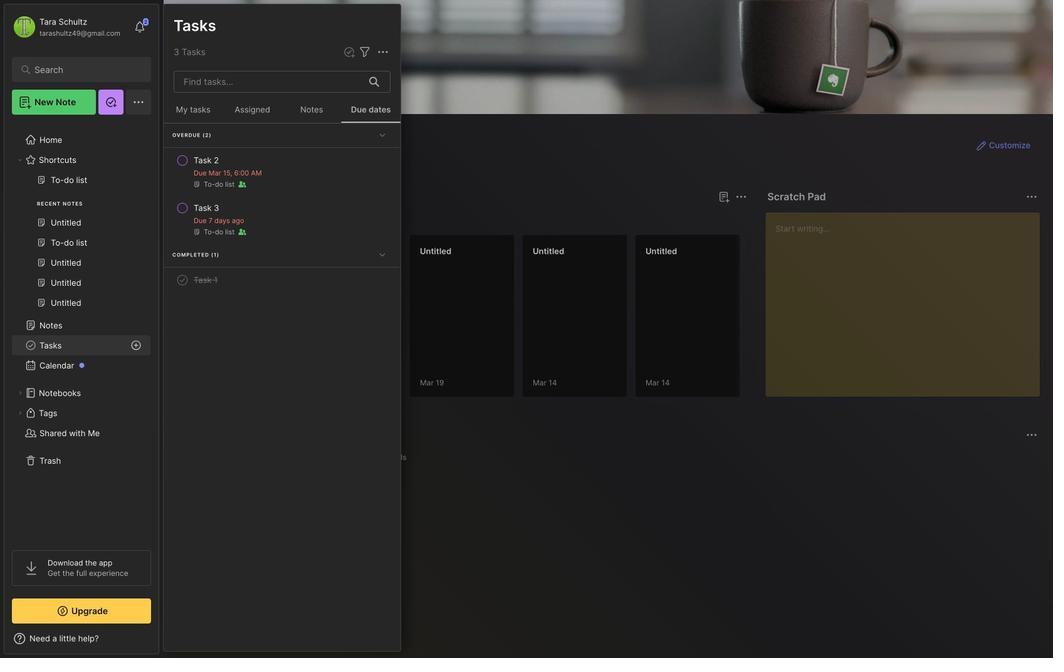 Task type: vqa. For each thing, say whether or not it's contained in the screenshot.
Collapse Completed image
yes



Task type: describe. For each thing, give the bounding box(es) containing it.
Account field
[[12, 14, 120, 39]]

tree inside main element
[[4, 122, 159, 539]]

task 3 2 cell
[[194, 202, 219, 214]]

2 tab list from the top
[[186, 450, 1035, 465]]

more actions and view options image
[[375, 45, 391, 60]]

Start writing… text field
[[776, 212, 1039, 387]]

collapse overdue image
[[376, 129, 389, 141]]

Find tasks… text field
[[176, 71, 362, 92]]

Filter tasks field
[[357, 44, 372, 60]]

group inside tree
[[12, 170, 150, 320]]

More actions and view options field
[[372, 44, 391, 60]]



Task type: locate. For each thing, give the bounding box(es) containing it.
2 row from the top
[[169, 197, 396, 242]]

1 vertical spatial row
[[169, 197, 396, 242]]

main element
[[0, 0, 163, 658]]

2 vertical spatial row
[[169, 269, 396, 291]]

new task image
[[343, 46, 355, 58]]

WHAT'S NEW field
[[4, 629, 159, 649]]

1 row from the top
[[169, 149, 396, 194]]

0 vertical spatial tab list
[[186, 212, 745, 227]]

row
[[169, 149, 396, 194], [169, 197, 396, 242], [169, 269, 396, 291]]

click to collapse image
[[158, 635, 168, 650]]

tree
[[4, 122, 159, 539]]

grid grid
[[184, 473, 1041, 643]]

None search field
[[34, 62, 134, 77]]

expand notebooks image
[[16, 389, 24, 397]]

1 tab list from the top
[[186, 212, 745, 227]]

1 vertical spatial tab list
[[186, 450, 1035, 465]]

3 row from the top
[[169, 269, 396, 291]]

none search field inside main element
[[34, 62, 134, 77]]

tab
[[186, 212, 223, 227], [228, 212, 279, 227], [239, 450, 277, 465], [377, 450, 412, 465]]

Search text field
[[34, 64, 134, 76]]

group
[[12, 170, 150, 320]]

tab list
[[186, 212, 745, 227], [186, 450, 1035, 465]]

task 2 1 cell
[[194, 154, 219, 167]]

task 1 4 cell
[[194, 274, 218, 286]]

filter tasks image
[[357, 45, 372, 60]]

expand tags image
[[16, 409, 24, 417]]

row group
[[164, 123, 401, 293], [184, 234, 1053, 405]]

0 vertical spatial row
[[169, 149, 396, 194]]

collapse completed image
[[376, 248, 389, 261]]



